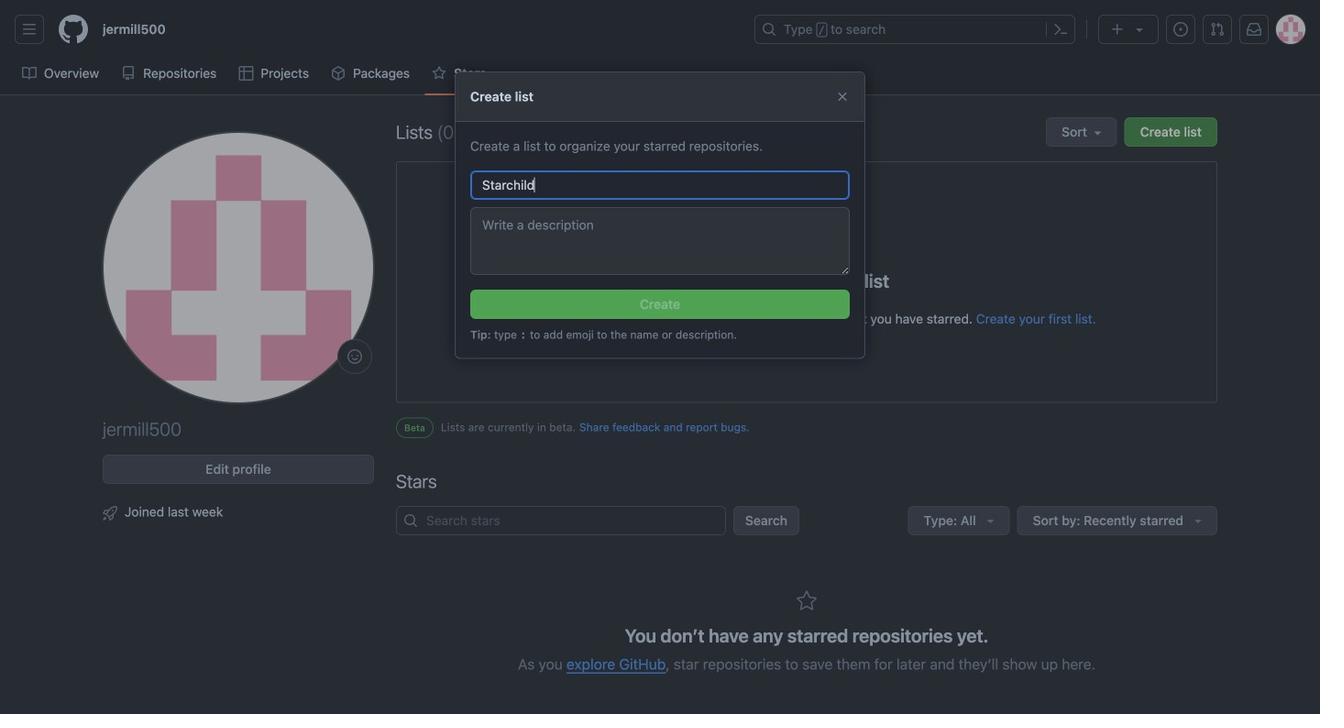 Task type: vqa. For each thing, say whether or not it's contained in the screenshot.
#886: completed successfully icon
no



Task type: describe. For each thing, give the bounding box(es) containing it.
search image
[[404, 514, 418, 528]]

table image
[[239, 66, 253, 81]]

command palette image
[[1054, 22, 1069, 37]]

List description text field
[[471, 207, 850, 275]]

0 vertical spatial star image
[[432, 66, 447, 81]]

1 vertical spatial triangle down image
[[1191, 514, 1206, 528]]

package image
[[331, 66, 346, 81]]

issue opened image
[[1174, 22, 1189, 37]]

close dialog image
[[836, 89, 850, 104]]

0 vertical spatial triangle down image
[[1133, 22, 1147, 37]]

1 vertical spatial star image
[[796, 591, 818, 613]]



Task type: locate. For each thing, give the bounding box(es) containing it.
0 horizontal spatial triangle down image
[[1133, 22, 1147, 37]]

triangle down image
[[1133, 22, 1147, 37], [1191, 514, 1206, 528]]

book image
[[22, 66, 37, 81]]

repo image
[[121, 66, 136, 81]]

feature release label: beta element
[[396, 418, 434, 438]]

1 horizontal spatial star image
[[796, 591, 818, 613]]

homepage image
[[59, 15, 88, 44]]

rocket image
[[103, 506, 117, 521]]

smiley image
[[348, 349, 362, 364]]

git pull request image
[[1211, 22, 1225, 37]]

notifications image
[[1247, 22, 1262, 37]]

1 horizontal spatial triangle down image
[[1191, 514, 1206, 528]]

triangle down image
[[984, 514, 999, 528]]

create list dialog
[[455, 71, 866, 359]]

plus image
[[1111, 22, 1125, 37]]

0 horizontal spatial star image
[[432, 66, 447, 81]]

Search stars search field
[[396, 506, 726, 536]]

star image
[[432, 66, 447, 81], [796, 591, 818, 613]]

List name text field
[[471, 171, 850, 200]]

change your avatar image
[[103, 132, 374, 404]]



